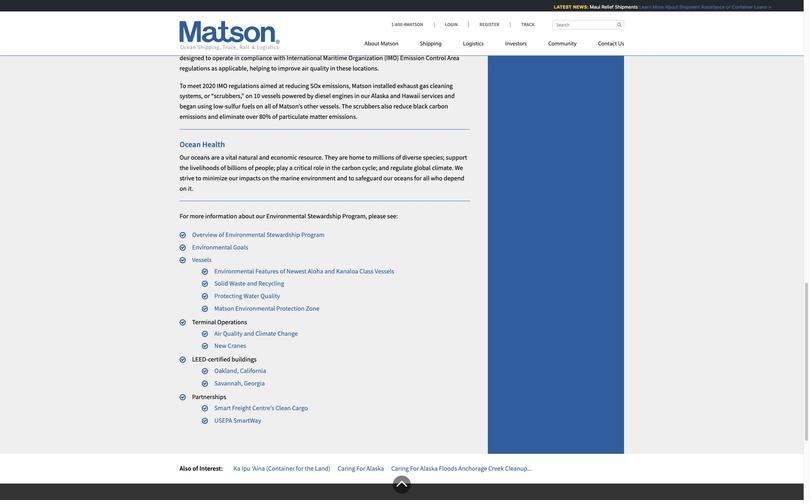 Task type: vqa. For each thing, say whether or not it's contained in the screenshot.
top –
no



Task type: describe. For each thing, give the bounding box(es) containing it.
engines inside , which emit approximately 80% less nox emissions compared to tier 1 engines. we plan to install tier 3 engines on the three new aloha class vessels. amp and low-sulfur fuels are also used to reduce air emissions while in california ports and our vessels are designed to operate in compliance with international maritime organization (imo) emission control area regulations as applicable, helping to improve air quality in these locations.
[[347, 33, 368, 41]]

3 inside , which emit approximately 80% less nox emissions compared to tier 1 engines. we plan to install tier 3 engines on the three new aloha class vessels. amp and low-sulfur fuels are also used to reduce air emissions while in california ports and our vessels are designed to operate in compliance with international maritime organization (imo) emission control area regulations as applicable, helping to improve air quality in these locations.
[[343, 33, 346, 41]]

shipping
[[420, 41, 442, 47]]

the down play
[[270, 174, 279, 182]]

savannah, georgia link
[[214, 380, 265, 388]]

reduce inside to meet 2020 imo regulations aimed at reducing sox emissions, matson installed exhaust gas cleaning systems, or "scrubbers," on 10 vessels powered by diesel engines in our alaska and hawaii services and began using low-sulfur fuels on all of matson's other vessels. the scrubbers also reduce black carbon emissions and eliminate over 80% of particulate matter emissions.
[[394, 102, 412, 111]]

the inside matson works to minimize emissions of air pollutants that can negatively impact human health and the environment. we installed tier 3 engines on
[[446, 13, 455, 21]]

usepa smartway
[[214, 417, 261, 425]]

impacts
[[239, 174, 261, 182]]

alaska for caring for alaska floods anchorage creek cleanup...
[[420, 465, 438, 473]]

search image
[[617, 22, 622, 27]]

ka ipu 'aina (container for the land)
[[233, 465, 331, 473]]

80% inside , which emit approximately 80% less nox emissions compared to tier 1 engines. we plan to install tier 3 engines on the three new aloha class vessels. amp and low-sulfur fuels are also used to reduce air emissions while in california ports and our vessels are designed to operate in compliance with international maritime organization (imo) emission control area regulations as applicable, helping to improve air quality in these locations.
[[429, 23, 440, 31]]

at
[[279, 82, 284, 90]]

cycle;
[[362, 164, 378, 172]]

caring for caring for alaska
[[338, 465, 355, 473]]

terminal
[[192, 318, 216, 327]]

partnerships
[[192, 393, 226, 401]]

alaska for caring for alaska
[[367, 465, 384, 473]]

register
[[480, 22, 499, 28]]

strive
[[180, 174, 194, 182]]

installed inside matson works to minimize emissions of air pollutants that can negatively impact human health and the environment. we installed tier 3 engines on
[[227, 23, 250, 31]]

tier left 1
[[243, 33, 254, 41]]

vessels inside to meet 2020 imo regulations aimed at reducing sox emissions, matson installed exhaust gas cleaning systems, or "scrubbers," on 10 vessels powered by diesel engines in our alaska and hawaii services and began using low-sulfur fuels on all of matson's other vessels. the scrubbers also reduce black carbon emissions and eliminate over 80% of particulate matter emissions.
[[262, 92, 281, 100]]

protecting water quality link
[[214, 292, 280, 301]]

the left land)
[[305, 465, 314, 473]]

1 vertical spatial oceans
[[394, 174, 413, 182]]

also
[[180, 465, 191, 473]]

to left operate at top left
[[206, 54, 211, 62]]

nox
[[453, 23, 465, 31]]

backtop image
[[393, 476, 411, 494]]

role
[[314, 164, 324, 172]]

creek
[[488, 465, 504, 473]]

the inside , which emit approximately 80% less nox emissions compared to tier 1 engines. we plan to install tier 3 engines on the three new aloha class vessels. amp and low-sulfur fuels are also used to reduce air emissions while in california ports and our vessels are designed to operate in compliance with international maritime organization (imo) emission control area regulations as applicable, helping to improve air quality in these locations.
[[378, 33, 387, 41]]

systems,
[[180, 92, 203, 100]]

newest
[[287, 267, 307, 276]]

1 vertical spatial california
[[240, 367, 266, 375]]

for inside our oceans are a vital natural and economic resource. they are home to millions of diverse species; support the livelihoods of billions of people; play a critical role in the carbon cycle; and regulate global climate. we strive to minimize our impacts on the marine environment and to safeguard our oceans for all who depend on it.
[[414, 174, 422, 182]]

and up the water
[[247, 280, 257, 288]]

matson environmental protection zone
[[214, 305, 320, 313]]

vessels inside , which emit approximately 80% less nox emissions compared to tier 1 engines. we plan to install tier 3 engines on the three new aloha class vessels. amp and low-sulfur fuels are also used to reduce air emissions while in california ports and our vessels are designed to operate in compliance with international maritime organization (imo) emission control area regulations as applicable, helping to improve air quality in these locations.
[[434, 43, 453, 52]]

to right used
[[284, 43, 289, 52]]

caring for caring for alaska floods anchorage creek cleanup...
[[391, 465, 409, 473]]

1 horizontal spatial quality
[[261, 292, 280, 301]]

using
[[198, 102, 212, 111]]

regulations inside , which emit approximately 80% less nox emissions compared to tier 1 engines. we plan to install tier 3 engines on the three new aloha class vessels. amp and low-sulfur fuels are also used to reduce air emissions while in california ports and our vessels are designed to operate in compliance with international maritime organization (imo) emission control area regulations as applicable, helping to improve air quality in these locations.
[[180, 64, 210, 72]]

safeguard
[[356, 174, 382, 182]]

matson environmental protection zone link
[[214, 305, 320, 313]]

container
[[728, 4, 749, 10]]

are down health
[[211, 154, 220, 162]]

protecting water quality
[[214, 292, 280, 301]]

and inside matson works to minimize emissions of air pollutants that can negatively impact human health and the environment. we installed tier 3 engines on
[[434, 13, 445, 21]]

matson inside to meet 2020 imo regulations aimed at reducing sox emissions, matson installed exhaust gas cleaning systems, or "scrubbers," on 10 vessels powered by diesel engines in our alaska and hawaii services and began using low-sulfur fuels on all of matson's other vessels. the scrubbers also reduce black carbon emissions and eliminate over 80% of particulate matter emissions.
[[352, 82, 372, 90]]

reduce inside , which emit approximately 80% less nox emissions compared to tier 1 engines. we plan to install tier 3 engines on the three new aloha class vessels. amp and low-sulfur fuels are also used to reduce air emissions while in california ports and our vessels are designed to operate in compliance with international maritime organization (imo) emission control area regulations as applicable, helping to improve air quality in these locations.
[[291, 43, 309, 52]]

emissions inside to meet 2020 imo regulations aimed at reducing sox emissions, matson installed exhaust gas cleaning systems, or "scrubbers," on 10 vessels powered by diesel engines in our alaska and hawaii services and began using low-sulfur fuels on all of matson's other vessels. the scrubbers also reduce black carbon emissions and eliminate over 80% of particulate matter emissions.
[[180, 113, 207, 121]]

0 vertical spatial stewardship
[[307, 212, 341, 221]]

our down billions
[[229, 174, 238, 182]]

ocean health
[[180, 139, 225, 149]]

sox
[[310, 82, 321, 90]]

0 vertical spatial oceans
[[191, 154, 210, 162]]

1 vertical spatial vessels
[[375, 267, 394, 276]]

maritime
[[323, 54, 347, 62]]

and up people;
[[259, 154, 269, 162]]

latest news: maui relief shipments learn more about shipment assistance or container loans >
[[550, 4, 767, 10]]

the down they
[[332, 164, 341, 172]]

all inside our oceans are a vital natural and economic resource. they are home to millions of diverse species; support the livelihoods of billions of people; play a critical role in the carbon cycle; and regulate global climate. we strive to minimize our impacts on the marine environment and to safeguard our oceans for all who depend on it.
[[423, 174, 430, 182]]

>
[[765, 4, 767, 10]]

cleanup...
[[505, 465, 532, 473]]

1 vertical spatial air
[[310, 43, 318, 52]]

0 horizontal spatial for
[[180, 212, 188, 221]]

0 horizontal spatial aloha
[[308, 267, 323, 276]]

0 vertical spatial vessels
[[192, 256, 212, 264]]

that
[[323, 13, 334, 21]]

3 inside matson works to minimize emissions of air pollutants that can negatively impact human health and the environment. we installed tier 3 engines on
[[263, 23, 266, 31]]

relief
[[598, 4, 610, 10]]

loans
[[750, 4, 763, 10]]

about
[[239, 212, 255, 221]]

community link
[[538, 38, 588, 52]]

matson inside 'link'
[[381, 41, 399, 47]]

cargo
[[292, 405, 308, 413]]

smartway
[[234, 417, 261, 425]]

environmental down the water
[[235, 305, 275, 313]]

oakland, california link
[[214, 367, 266, 375]]

matter
[[310, 113, 328, 121]]

install
[[313, 33, 330, 41]]

contact
[[598, 41, 617, 47]]

of inside matson works to minimize emissions of air pollutants that can negatively impact human health and the environment. we installed tier 3 engines on
[[279, 13, 285, 21]]

environmental up program
[[266, 212, 306, 221]]

in inside to meet 2020 imo regulations aimed at reducing sox emissions, matson installed exhaust gas cleaning systems, or "scrubbers," on 10 vessels powered by diesel engines in our alaska and hawaii services and began using low-sulfur fuels on all of matson's other vessels. the scrubbers also reduce black carbon emissions and eliminate over 80% of particulate matter emissions.
[[354, 92, 360, 100]]

also inside to meet 2020 imo regulations aimed at reducing sox emissions, matson installed exhaust gas cleaning systems, or "scrubbers," on 10 vessels powered by diesel engines in our alaska and hawaii services and began using low-sulfur fuels on all of matson's other vessels. the scrubbers also reduce black carbon emissions and eliminate over 80% of particulate matter emissions.
[[381, 102, 392, 111]]

vessels. inside , which emit approximately 80% less nox emissions compared to tier 1 engines. we plan to install tier 3 engines on the three new aloha class vessels. amp and low-sulfur fuels are also used to reduce air emissions while in california ports and our vessels are designed to operate in compliance with international maritime organization (imo) emission control area regulations as applicable, helping to improve air quality in these locations.
[[448, 33, 469, 41]]

economic
[[271, 154, 297, 162]]

emissions,
[[322, 82, 351, 90]]

,
[[355, 23, 356, 31]]

who
[[431, 174, 443, 182]]

our right about
[[256, 212, 265, 221]]

diesel
[[315, 92, 331, 100]]

of up regulate
[[396, 154, 401, 162]]

control
[[426, 54, 446, 62]]

matson inside matson works to minimize emissions of air pollutants that can negatively impact human health and the environment. we installed tier 3 engines on
[[180, 13, 199, 21]]

please
[[369, 212, 386, 221]]

we inside , which emit approximately 80% less nox emissions compared to tier 1 engines. we plan to install tier 3 engines on the three new aloha class vessels. amp and low-sulfur fuels are also used to reduce air emissions while in california ports and our vessels are designed to operate in compliance with international maritime organization (imo) emission control area regulations as applicable, helping to improve air quality in these locations.
[[284, 33, 292, 41]]

we inside matson works to minimize emissions of air pollutants that can negatively impact human health and the environment. we installed tier 3 engines on
[[217, 23, 226, 31]]

80% inside to meet 2020 imo regulations aimed at reducing sox emissions, matson installed exhaust gas cleaning systems, or "scrubbers," on 10 vessels powered by diesel engines in our alaska and hawaii services and began using low-sulfur fuels on all of matson's other vessels. the scrubbers also reduce black carbon emissions and eliminate over 80% of particulate matter emissions.
[[259, 113, 271, 121]]

matson works to minimize emissions of air pollutants that can negatively impact human health and the environment. we installed tier 3 engines on
[[180, 13, 455, 31]]

environmental features of newest aloha and kanaloa class vessels link
[[214, 267, 394, 276]]

are up compliance
[[247, 43, 256, 52]]

solid waste and recycling link
[[214, 280, 284, 288]]

low- inside , which emit approximately 80% less nox emissions compared to tier 1 engines. we plan to install tier 3 engines on the three new aloha class vessels. amp and low-sulfur fuels are also used to reduce air emissions while in california ports and our vessels are designed to operate in compliance with international maritime organization (imo) emission control area regulations as applicable, helping to improve air quality in these locations.
[[204, 43, 216, 52]]

they
[[325, 154, 338, 162]]

or inside to meet 2020 imo regulations aimed at reducing sox emissions, matson installed exhaust gas cleaning systems, or "scrubbers," on 10 vessels powered by diesel engines in our alaska and hawaii services and began using low-sulfur fuels on all of matson's other vessels. the scrubbers also reduce black carbon emissions and eliminate over 80% of particulate matter emissions.
[[204, 92, 210, 100]]

program
[[301, 231, 325, 239]]

recycling
[[259, 280, 284, 288]]

to up the cycle;
[[366, 154, 372, 162]]

of down vital
[[221, 164, 226, 172]]

on left it.
[[180, 185, 187, 193]]

to inside matson works to minimize emissions of air pollutants that can negatively impact human health and the environment. we installed tier 3 engines on
[[218, 13, 224, 21]]

"scrubbers,"
[[211, 92, 244, 100]]

kanaloa
[[336, 267, 358, 276]]

alaska inside to meet 2020 imo regulations aimed at reducing sox emissions, matson installed exhaust gas cleaning systems, or "scrubbers," on 10 vessels powered by diesel engines in our alaska and hawaii services and began using low-sulfur fuels on all of matson's other vessels. the scrubbers also reduce black carbon emissions and eliminate over 80% of particulate matter emissions.
[[371, 92, 389, 100]]

shipping link
[[409, 38, 452, 52]]

compliance
[[241, 54, 272, 62]]

georgia
[[244, 380, 265, 388]]

of up impacts
[[248, 164, 254, 172]]

and down they
[[337, 174, 347, 182]]

(container
[[266, 465, 295, 473]]

new cranes link
[[214, 342, 246, 350]]

floods
[[439, 465, 457, 473]]

we inside our oceans are a vital natural and economic resource. they are home to millions of diverse species; support the livelihoods of billions of people; play a critical role in the carbon cycle; and regulate global climate. we strive to minimize our impacts on the marine environment and to safeguard our oceans for all who depend on it.
[[455, 164, 463, 172]]

international
[[287, 54, 322, 62]]

register link
[[469, 22, 510, 28]]

1 vertical spatial stewardship
[[267, 231, 300, 239]]

solid
[[214, 280, 228, 288]]

helping
[[250, 64, 270, 72]]

cranes
[[228, 342, 246, 350]]

pollutants
[[294, 13, 322, 21]]

works
[[201, 13, 217, 21]]

global
[[414, 164, 431, 172]]

area
[[447, 54, 459, 62]]

used
[[270, 43, 283, 52]]

aloha inside , which emit approximately 80% less nox emissions compared to tier 1 engines. we plan to install tier 3 engines on the three new aloha class vessels. amp and low-sulfur fuels are also used to reduce air emissions while in california ports and our vessels are designed to operate in compliance with international maritime organization (imo) emission control area regulations as applicable, helping to improve air quality in these locations.
[[416, 33, 432, 41]]

our inside , which emit approximately 80% less nox emissions compared to tier 1 engines. we plan to install tier 3 engines on the three new aloha class vessels. amp and low-sulfur fuels are also used to reduce air emissions while in california ports and our vessels are designed to operate in compliance with international maritime organization (imo) emission control area regulations as applicable, helping to improve air quality in these locations.
[[424, 43, 433, 52]]

the down our
[[180, 164, 189, 172]]

gas
[[420, 82, 429, 90]]

for for caring for alaska
[[357, 465, 365, 473]]

began
[[180, 102, 196, 111]]

fuels inside to meet 2020 imo regulations aimed at reducing sox emissions, matson installed exhaust gas cleaning systems, or "scrubbers," on 10 vessels powered by diesel engines in our alaska and hawaii services and began using low-sulfur fuels on all of matson's other vessels. the scrubbers also reduce black carbon emissions and eliminate over 80% of particulate matter emissions.
[[242, 102, 255, 111]]

on down people;
[[262, 174, 269, 182]]

to meet 2020 imo regulations aimed at reducing sox emissions, matson installed exhaust gas cleaning systems, or "scrubbers," on 10 vessels powered by diesel engines in our alaska and hawaii services and began using low-sulfur fuels on all of matson's other vessels. the scrubbers also reduce black carbon emissions and eliminate over 80% of particulate matter emissions.
[[180, 82, 455, 121]]

and down cleaning
[[445, 92, 455, 100]]

waste
[[229, 280, 246, 288]]

blue matson logo with ocean, shipping, truck, rail and logistics written beneath it. image
[[180, 21, 280, 51]]

other
[[304, 102, 318, 111]]

and down using
[[208, 113, 218, 121]]

Search search field
[[553, 20, 624, 29]]

and left climate
[[244, 330, 254, 338]]

of up environmental goals link
[[219, 231, 224, 239]]

emit
[[375, 23, 387, 31]]

negatively
[[347, 13, 374, 21]]

environmental goals
[[192, 243, 248, 252]]

0 horizontal spatial for
[[296, 465, 304, 473]]

maui
[[586, 4, 596, 10]]

engines inside to meet 2020 imo regulations aimed at reducing sox emissions, matson installed exhaust gas cleaning systems, or "scrubbers," on 10 vessels powered by diesel engines in our alaska and hawaii services and began using low-sulfur fuels on all of matson's other vessels. the scrubbers also reduce black carbon emissions and eliminate over 80% of particulate matter emissions.
[[332, 92, 353, 100]]

buildings
[[232, 356, 257, 364]]

of left matson's
[[272, 102, 278, 111]]

tier right install on the left top
[[331, 33, 341, 41]]

emissions up maritime
[[319, 43, 346, 52]]

features
[[255, 267, 279, 276]]

protecting
[[214, 292, 242, 301]]



Task type: locate. For each thing, give the bounding box(es) containing it.
also right scrubbers
[[381, 102, 392, 111]]

of left particulate
[[272, 113, 278, 121]]

0 horizontal spatial also
[[257, 43, 268, 52]]

we
[[217, 23, 226, 31], [284, 33, 292, 41], [455, 164, 463, 172]]

for for caring for alaska floods anchorage creek cleanup...
[[410, 465, 419, 473]]

emissions down began
[[180, 113, 207, 121]]

0 vertical spatial carbon
[[429, 102, 448, 111]]

1 vertical spatial regulations
[[229, 82, 259, 90]]

assistance
[[697, 4, 721, 10]]

fuels up over at the top left
[[242, 102, 255, 111]]

vital
[[226, 154, 237, 162]]

0 vertical spatial fuels
[[233, 43, 246, 52]]

compared
[[208, 33, 235, 41]]

carbon down home on the left top of the page
[[342, 164, 361, 172]]

to
[[218, 13, 224, 21], [236, 33, 242, 41], [306, 33, 312, 41], [284, 43, 289, 52], [206, 54, 211, 62], [271, 64, 277, 72], [366, 154, 372, 162], [196, 174, 201, 182], [349, 174, 354, 182]]

1 horizontal spatial class
[[433, 33, 447, 41]]

0 horizontal spatial california
[[240, 367, 266, 375]]

0 horizontal spatial vessels
[[262, 92, 281, 100]]

1 vertical spatial sulfur
[[225, 102, 241, 111]]

4matson
[[404, 22, 423, 28]]

1 vertical spatial quality
[[223, 330, 243, 338]]

emissions down environment.
[[180, 33, 207, 41]]

california inside , which emit approximately 80% less nox emissions compared to tier 1 engines. we plan to install tier 3 engines on the three new aloha class vessels. amp and low-sulfur fuels are also used to reduce air emissions while in california ports and our vessels are designed to operate in compliance with international maritime organization (imo) emission control area regulations as applicable, helping to improve air quality in these locations.
[[369, 43, 395, 52]]

on left 10
[[246, 92, 253, 100]]

installed inside to meet 2020 imo regulations aimed at reducing sox emissions, matson installed exhaust gas cleaning systems, or "scrubbers," on 10 vessels powered by diesel engines in our alaska and hawaii services and began using low-sulfur fuels on all of matson's other vessels. the scrubbers also reduce black carbon emissions and eliminate over 80% of particulate matter emissions.
[[373, 82, 396, 90]]

caring for alaska link
[[338, 465, 384, 473]]

1
[[255, 33, 258, 41]]

installed left exhaust
[[373, 82, 396, 90]]

contact us link
[[588, 38, 624, 52]]

1 vertical spatial a
[[289, 164, 293, 172]]

plan
[[293, 33, 305, 41]]

matson down protecting
[[214, 305, 234, 313]]

1 horizontal spatial vessels
[[375, 267, 394, 276]]

0 vertical spatial about
[[661, 4, 674, 10]]

0 horizontal spatial or
[[204, 92, 210, 100]]

all inside to meet 2020 imo regulations aimed at reducing sox emissions, matson installed exhaust gas cleaning systems, or "scrubbers," on 10 vessels powered by diesel engines in our alaska and hawaii services and began using low-sulfur fuels on all of matson's other vessels. the scrubbers also reduce black carbon emissions and eliminate over 80% of particulate matter emissions.
[[265, 102, 271, 111]]

about
[[661, 4, 674, 10], [365, 41, 379, 47]]

learn more about shipment assistance or container loans > link
[[635, 4, 767, 10]]

1 vertical spatial vessels
[[262, 92, 281, 100]]

0 horizontal spatial we
[[217, 23, 226, 31]]

a left vital
[[221, 154, 224, 162]]

2 vertical spatial we
[[455, 164, 463, 172]]

0 horizontal spatial caring
[[338, 465, 355, 473]]

fuels inside , which emit approximately 80% less nox emissions compared to tier 1 engines. we plan to install tier 3 engines on the three new aloha class vessels. amp and low-sulfur fuels are also used to reduce air emissions while in california ports and our vessels are designed to operate in compliance with international maritime organization (imo) emission control area regulations as applicable, helping to improve air quality in these locations.
[[233, 43, 246, 52]]

the down emit
[[378, 33, 387, 41]]

0 vertical spatial or
[[722, 4, 727, 10]]

on down which
[[369, 33, 376, 41]]

our inside to meet 2020 imo regulations aimed at reducing sox emissions, matson installed exhaust gas cleaning systems, or "scrubbers," on 10 vessels powered by diesel engines in our alaska and hawaii services and began using low-sulfur fuels on all of matson's other vessels. the scrubbers also reduce black carbon emissions and eliminate over 80% of particulate matter emissions.
[[361, 92, 370, 100]]

emissions
[[251, 13, 278, 21], [180, 33, 207, 41], [319, 43, 346, 52], [180, 113, 207, 121]]

impact
[[375, 13, 394, 21]]

2 vertical spatial engines
[[332, 92, 353, 100]]

1 horizontal spatial aloha
[[416, 33, 432, 41]]

1 horizontal spatial caring
[[391, 465, 409, 473]]

reduce down plan
[[291, 43, 309, 52]]

1 horizontal spatial stewardship
[[307, 212, 341, 221]]

1 vertical spatial all
[[423, 174, 430, 182]]

our up control
[[424, 43, 433, 52]]

matson up environment.
[[180, 13, 199, 21]]

our down regulate
[[384, 174, 393, 182]]

imo
[[217, 82, 227, 90]]

applicable,
[[219, 64, 248, 72]]

reduce
[[291, 43, 309, 52], [394, 102, 412, 111]]

0 horizontal spatial air
[[286, 13, 293, 21]]

latest
[[550, 4, 568, 10]]

1 vertical spatial minimize
[[203, 174, 227, 182]]

on down 10
[[256, 102, 263, 111]]

oakland,
[[214, 367, 239, 375]]

and left kanaloa
[[325, 267, 335, 276]]

carbon inside to meet 2020 imo regulations aimed at reducing sox emissions, matson installed exhaust gas cleaning systems, or "scrubbers," on 10 vessels powered by diesel engines in our alaska and hawaii services and began using low-sulfur fuels on all of matson's other vessels. the scrubbers also reduce black carbon emissions and eliminate over 80% of particulate matter emissions.
[[429, 102, 448, 111]]

air quality and climate change
[[214, 330, 298, 338]]

0 horizontal spatial quality
[[223, 330, 243, 338]]

change
[[277, 330, 298, 338]]

0 vertical spatial all
[[265, 102, 271, 111]]

2 horizontal spatial air
[[310, 43, 318, 52]]

1 horizontal spatial for
[[414, 174, 422, 182]]

and up less
[[434, 13, 445, 21]]

emissions inside matson works to minimize emissions of air pollutants that can negatively impact human health and the environment. we installed tier 3 engines on
[[251, 13, 278, 21]]

freight
[[232, 405, 251, 413]]

1 horizontal spatial california
[[369, 43, 395, 52]]

investors
[[505, 41, 527, 47]]

0 horizontal spatial stewardship
[[267, 231, 300, 239]]

1 horizontal spatial reduce
[[394, 102, 412, 111]]

air down install on the left top
[[310, 43, 318, 52]]

2 horizontal spatial we
[[455, 164, 463, 172]]

on inside , which emit approximately 80% less nox emissions compared to tier 1 engines. we plan to install tier 3 engines on the three new aloha class vessels. amp and low-sulfur fuels are also used to reduce air emissions while in california ports and our vessels are designed to operate in compliance with international maritime organization (imo) emission control area regulations as applicable, helping to improve air quality in these locations.
[[369, 33, 376, 41]]

for right (container
[[296, 465, 304, 473]]

matson up (imo)
[[381, 41, 399, 47]]

1 vertical spatial installed
[[373, 82, 396, 90]]

1 vertical spatial 3
[[343, 33, 346, 41]]

0 horizontal spatial all
[[265, 102, 271, 111]]

we left plan
[[284, 33, 292, 41]]

emissions.
[[329, 113, 357, 121]]

track
[[521, 22, 535, 28]]

in up applicable,
[[235, 54, 240, 62]]

natural
[[238, 154, 258, 162]]

3 down can
[[343, 33, 346, 41]]

for more information about our environmental stewardship program, please see:
[[180, 212, 398, 221]]

1 horizontal spatial we
[[284, 33, 292, 41]]

marine
[[280, 174, 300, 182]]

environmental down overview
[[192, 243, 232, 252]]

minimize inside our oceans are a vital natural and economic resource. they are home to millions of diverse species; support the livelihoods of billions of people; play a critical role in the carbon cycle; and regulate global climate. we strive to minimize our impacts on the marine environment and to safeguard our oceans for all who depend on it.
[[203, 174, 227, 182]]

environmental up goals
[[226, 231, 265, 239]]

a right play
[[289, 164, 293, 172]]

quality
[[261, 292, 280, 301], [223, 330, 243, 338]]

operate
[[212, 54, 233, 62]]

2 caring from the left
[[391, 465, 409, 473]]

in
[[363, 43, 368, 52], [235, 54, 240, 62], [330, 64, 335, 72], [354, 92, 360, 100], [325, 164, 330, 172]]

minimize down livelihoods
[[203, 174, 227, 182]]

1 horizontal spatial a
[[289, 164, 293, 172]]

class inside , which emit approximately 80% less nox emissions compared to tier 1 engines. we plan to install tier 3 engines on the three new aloha class vessels. amp and low-sulfur fuels are also used to reduce air emissions while in california ports and our vessels are designed to operate in compliance with international maritime organization (imo) emission control area regulations as applicable, helping to improve air quality in these locations.
[[433, 33, 447, 41]]

to right plan
[[306, 33, 312, 41]]

air left pollutants
[[286, 13, 293, 21]]

scrubbers
[[353, 102, 380, 111]]

we down support
[[455, 164, 463, 172]]

in up scrubbers
[[354, 92, 360, 100]]

these
[[337, 64, 351, 72]]

regulations inside to meet 2020 imo regulations aimed at reducing sox emissions, matson installed exhaust gas cleaning systems, or "scrubbers," on 10 vessels powered by diesel engines in our alaska and hawaii services and began using low-sulfur fuels on all of matson's other vessels. the scrubbers also reduce black carbon emissions and eliminate over 80% of particulate matter emissions.
[[229, 82, 259, 90]]

0 horizontal spatial regulations
[[180, 64, 210, 72]]

three
[[388, 33, 402, 41]]

1 vertical spatial 80%
[[259, 113, 271, 121]]

0 horizontal spatial carbon
[[342, 164, 361, 172]]

carbon
[[429, 102, 448, 111], [342, 164, 361, 172]]

vessels up control
[[434, 43, 453, 52]]

login link
[[434, 22, 469, 28]]

savannah,
[[214, 380, 243, 388]]

minimize inside matson works to minimize emissions of air pollutants that can negatively impact human health and the environment. we installed tier 3 engines on
[[225, 13, 250, 21]]

carbon inside our oceans are a vital natural and economic resource. they are home to millions of diverse species; support the livelihoods of billions of people; play a critical role in the carbon cycle; and regulate global climate. we strive to minimize our impacts on the marine environment and to safeguard our oceans for all who depend on it.
[[342, 164, 361, 172]]

1 vertical spatial engines
[[347, 33, 368, 41]]

'aina
[[252, 465, 265, 473]]

in inside our oceans are a vital natural and economic resource. they are home to millions of diverse species; support the livelihoods of billions of people; play a critical role in the carbon cycle; and regulate global climate. we strive to minimize our impacts on the marine environment and to safeguard our oceans for all who depend on it.
[[325, 164, 330, 172]]

0 horizontal spatial installed
[[227, 23, 250, 31]]

of up engines.
[[279, 13, 285, 21]]

1 vertical spatial about
[[365, 41, 379, 47]]

footer
[[0, 476, 804, 501]]

0 vertical spatial also
[[257, 43, 268, 52]]

0 vertical spatial 80%
[[429, 23, 440, 31]]

regulations down designed
[[180, 64, 210, 72]]

diverse
[[402, 154, 422, 162]]

1 vertical spatial fuels
[[242, 102, 255, 111]]

and down millions
[[379, 164, 389, 172]]

billions
[[227, 164, 247, 172]]

0 horizontal spatial vessels.
[[320, 102, 341, 111]]

stewardship up program
[[307, 212, 341, 221]]

80% left less
[[429, 23, 440, 31]]

0 vertical spatial sulfur
[[216, 43, 232, 52]]

on up plan
[[290, 23, 297, 31]]

are right they
[[339, 154, 348, 162]]

and left hawaii
[[390, 92, 401, 100]]

oakland, california
[[214, 367, 266, 375]]

low- inside to meet 2020 imo regulations aimed at reducing sox emissions, matson installed exhaust gas cleaning systems, or "scrubbers," on 10 vessels powered by diesel engines in our alaska and hawaii services and began using low-sulfur fuels on all of matson's other vessels. the scrubbers also reduce black carbon emissions and eliminate over 80% of particulate matter emissions.
[[213, 102, 225, 111]]

sulfur up eliminate
[[225, 102, 241, 111]]

0 vertical spatial a
[[221, 154, 224, 162]]

0 vertical spatial low-
[[204, 43, 216, 52]]

0 vertical spatial reduce
[[291, 43, 309, 52]]

quality
[[310, 64, 329, 72]]

vessels. down diesel
[[320, 102, 341, 111]]

air inside matson works to minimize emissions of air pollutants that can negatively impact human health and the environment. we installed tier 3 engines on
[[286, 13, 293, 21]]

ka ipu 'aina (container for the land) link
[[233, 465, 331, 473]]

less
[[442, 23, 452, 31]]

smart freight centre's clean cargo
[[214, 405, 308, 413]]

meet
[[187, 82, 201, 90]]

1 horizontal spatial vessels.
[[448, 33, 469, 41]]

vessels. inside to meet 2020 imo regulations aimed at reducing sox emissions, matson installed exhaust gas cleaning systems, or "scrubbers," on 10 vessels powered by diesel engines in our alaska and hawaii services and began using low-sulfur fuels on all of matson's other vessels. the scrubbers also reduce black carbon emissions and eliminate over 80% of particulate matter emissions.
[[320, 102, 341, 111]]

1 horizontal spatial carbon
[[429, 102, 448, 111]]

usepa smartway link
[[214, 417, 261, 425]]

are up area
[[455, 43, 463, 52]]

in up organization
[[363, 43, 368, 52]]

community
[[548, 41, 577, 47]]

80%
[[429, 23, 440, 31], [259, 113, 271, 121]]

health
[[202, 139, 225, 149]]

about inside 'link'
[[365, 41, 379, 47]]

oceans up livelihoods
[[191, 154, 210, 162]]

to left 1
[[236, 33, 242, 41]]

of right also
[[193, 465, 198, 473]]

livelihoods
[[190, 164, 219, 172]]

0 horizontal spatial 3
[[263, 23, 266, 31]]

1 horizontal spatial about
[[661, 4, 674, 10]]

the up login 'link'
[[446, 13, 455, 21]]

1 horizontal spatial 80%
[[429, 23, 440, 31]]

1 horizontal spatial for
[[357, 465, 365, 473]]

usepa
[[214, 417, 232, 425]]

track link
[[510, 22, 535, 28]]

2 vertical spatial air
[[302, 64, 309, 72]]

all left who
[[423, 174, 430, 182]]

approximately
[[388, 23, 427, 31]]

0 vertical spatial class
[[433, 33, 447, 41]]

water
[[244, 292, 259, 301]]

2 horizontal spatial for
[[410, 465, 419, 473]]

engines down ,
[[347, 33, 368, 41]]

1 vertical spatial low-
[[213, 102, 225, 111]]

engines up the
[[332, 92, 353, 100]]

on inside matson works to minimize emissions of air pollutants that can negatively impact human health and the environment. we installed tier 3 engines on
[[290, 23, 297, 31]]

about matson
[[365, 41, 399, 47]]

class right kanaloa
[[360, 267, 374, 276]]

for down the global
[[414, 174, 422, 182]]

1 vertical spatial carbon
[[342, 164, 361, 172]]

1 vertical spatial for
[[296, 465, 304, 473]]

services
[[422, 92, 443, 100]]

and up emission
[[412, 43, 422, 52]]

1 vertical spatial also
[[381, 102, 392, 111]]

emissions up engines.
[[251, 13, 278, 21]]

quality down the operations
[[223, 330, 243, 338]]

sulfur inside , which emit approximately 80% less nox emissions compared to tier 1 engines. we plan to install tier 3 engines on the three new aloha class vessels. amp and low-sulfur fuels are also used to reduce air emissions while in california ports and our vessels are designed to operate in compliance with international maritime organization (imo) emission control area regulations as applicable, helping to improve air quality in these locations.
[[216, 43, 232, 52]]

which
[[357, 23, 374, 31]]

to right strive
[[196, 174, 201, 182]]

stewardship down the for more information about our environmental stewardship program, please see:
[[267, 231, 300, 239]]

None search field
[[553, 20, 624, 29]]

and
[[434, 13, 445, 21], [193, 43, 203, 52], [412, 43, 422, 52], [390, 92, 401, 100], [445, 92, 455, 100], [208, 113, 218, 121], [259, 154, 269, 162], [379, 164, 389, 172], [337, 174, 347, 182], [325, 267, 335, 276], [247, 280, 257, 288], [244, 330, 254, 338]]

logistics link
[[452, 38, 495, 52]]

about up organization
[[365, 41, 379, 47]]

0 horizontal spatial a
[[221, 154, 224, 162]]

sulfur up operate at top left
[[216, 43, 232, 52]]

caring up backtop "image"
[[391, 465, 409, 473]]

3 up engines.
[[263, 23, 266, 31]]

0 vertical spatial engines
[[268, 23, 289, 31]]

1 vertical spatial vessels.
[[320, 102, 341, 111]]

0 vertical spatial we
[[217, 23, 226, 31]]

of left newest
[[280, 267, 285, 276]]

our oceans are a vital natural and economic resource. they are home to millions of diverse species; support the livelihoods of billions of people; play a critical role in the carbon cycle; and regulate global climate. we strive to minimize our impacts on the marine environment and to safeguard our oceans for all who depend on it.
[[180, 154, 467, 193]]

low- down "scrubbers,"
[[213, 102, 225, 111]]

all down aimed
[[265, 102, 271, 111]]

organization
[[349, 54, 383, 62]]

80% right over at the top left
[[259, 113, 271, 121]]

1 vertical spatial or
[[204, 92, 210, 100]]

engines inside matson works to minimize emissions of air pollutants that can negatively impact human health and the environment. we installed tier 3 engines on
[[268, 23, 289, 31]]

overview of environmental stewardship program
[[192, 231, 325, 239]]

1 vertical spatial reduce
[[394, 102, 412, 111]]

new
[[214, 342, 226, 350]]

0 vertical spatial aloha
[[416, 33, 432, 41]]

the
[[446, 13, 455, 21], [378, 33, 387, 41], [180, 164, 189, 172], [332, 164, 341, 172], [270, 174, 279, 182], [305, 465, 314, 473]]

tier up 1
[[251, 23, 262, 31]]

over
[[246, 113, 258, 121]]

1-
[[391, 22, 395, 28]]

news:
[[569, 4, 585, 10]]

0 vertical spatial minimize
[[225, 13, 250, 21]]

program,
[[342, 212, 367, 221]]

our up scrubbers
[[361, 92, 370, 100]]

to left safeguard
[[349, 174, 354, 182]]

vessels
[[434, 43, 453, 52], [262, 92, 281, 100]]

1 vertical spatial class
[[360, 267, 374, 276]]

can
[[336, 13, 345, 21]]

terminal operations
[[192, 318, 247, 327]]

eliminate
[[219, 113, 245, 121]]

1 horizontal spatial vessels
[[434, 43, 453, 52]]

0 horizontal spatial class
[[360, 267, 374, 276]]

caring for alaska
[[338, 465, 384, 473]]

ports
[[397, 43, 411, 52]]

also inside , which emit approximately 80% less nox emissions compared to tier 1 engines. we plan to install tier 3 engines on the three new aloha class vessels. amp and low-sulfur fuels are also used to reduce air emissions while in california ports and our vessels are designed to operate in compliance with international maritime organization (imo) emission control area regulations as applicable, helping to improve air quality in these locations.
[[257, 43, 268, 52]]

overview of environmental stewardship program link
[[192, 231, 325, 239]]

and up designed
[[193, 43, 203, 52]]

1 horizontal spatial oceans
[[394, 174, 413, 182]]

investors link
[[495, 38, 538, 52]]

1 horizontal spatial regulations
[[229, 82, 259, 90]]

0 vertical spatial for
[[414, 174, 422, 182]]

top menu navigation
[[365, 38, 624, 52]]

solid waste and recycling
[[214, 280, 284, 288]]

hawaii
[[402, 92, 420, 100]]

tier inside matson works to minimize emissions of air pollutants that can negatively impact human health and the environment. we installed tier 3 engines on
[[251, 23, 262, 31]]

aloha right new
[[416, 33, 432, 41]]

to down with
[[271, 64, 277, 72]]

information
[[205, 212, 237, 221]]

matson
[[180, 13, 199, 21], [381, 41, 399, 47], [352, 82, 372, 90], [214, 305, 234, 313]]

0 vertical spatial california
[[369, 43, 395, 52]]

emission
[[400, 54, 425, 62]]

caring for alaska floods anchorage creek cleanup...
[[391, 465, 532, 473]]

california up georgia
[[240, 367, 266, 375]]

environmental up waste at the left bottom
[[214, 267, 254, 276]]

sulfur inside to meet 2020 imo regulations aimed at reducing sox emissions, matson installed exhaust gas cleaning systems, or "scrubbers," on 10 vessels powered by diesel engines in our alaska and hawaii services and began using low-sulfur fuels on all of matson's other vessels. the scrubbers also reduce black carbon emissions and eliminate over 80% of particulate matter emissions.
[[225, 102, 241, 111]]

vessels down aimed
[[262, 92, 281, 100]]

in down maritime
[[330, 64, 335, 72]]

0 vertical spatial vessels.
[[448, 33, 469, 41]]

0 vertical spatial 3
[[263, 23, 266, 31]]

0 vertical spatial air
[[286, 13, 293, 21]]

section
[[479, 0, 633, 455]]

1 vertical spatial we
[[284, 33, 292, 41]]

1 caring from the left
[[338, 465, 355, 473]]

shipments
[[611, 4, 634, 10]]

1 horizontal spatial all
[[423, 174, 430, 182]]

smart freight centre's clean cargo link
[[214, 405, 308, 413]]

1 horizontal spatial air
[[302, 64, 309, 72]]

1 horizontal spatial installed
[[373, 82, 396, 90]]

0 vertical spatial regulations
[[180, 64, 210, 72]]

reduce down hawaii
[[394, 102, 412, 111]]

fuels up operate at top left
[[233, 43, 246, 52]]

matson down "locations."
[[352, 82, 372, 90]]

0 horizontal spatial reduce
[[291, 43, 309, 52]]

0 horizontal spatial vessels
[[192, 256, 212, 264]]

carbon down services
[[429, 102, 448, 111]]

in right role
[[325, 164, 330, 172]]



